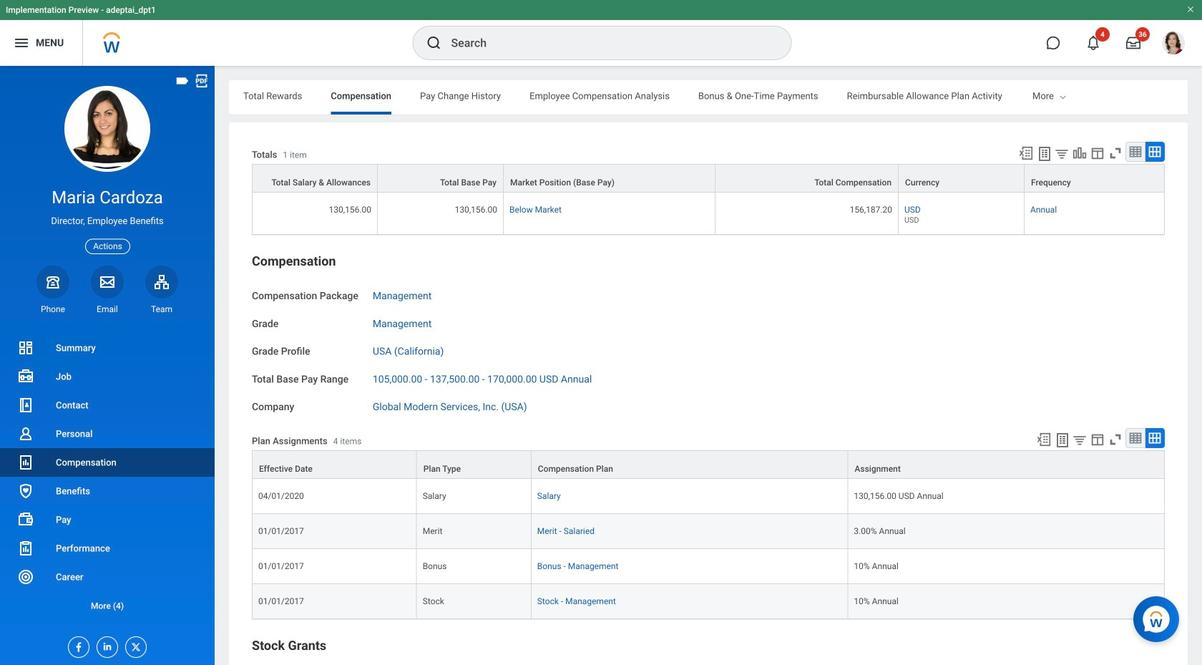 Task type: locate. For each thing, give the bounding box(es) containing it.
list
[[0, 334, 215, 620]]

inbox large image
[[1127, 36, 1141, 50]]

Search Workday  search field
[[451, 27, 762, 59]]

row
[[252, 164, 1166, 193], [252, 193, 1166, 235], [252, 450, 1166, 479], [252, 479, 1166, 514], [252, 514, 1166, 549], [252, 549, 1166, 584], [252, 584, 1166, 619]]

x image
[[126, 637, 142, 653]]

job image
[[17, 368, 34, 385]]

toolbar
[[1012, 142, 1166, 164], [1030, 428, 1166, 450]]

benefits image
[[17, 483, 34, 500]]

personal image
[[17, 425, 34, 443]]

6 row from the top
[[252, 549, 1166, 584]]

0 horizontal spatial export to excel image
[[1019, 145, 1035, 161]]

expand table image
[[1149, 145, 1163, 159]]

1 vertical spatial export to excel image
[[1037, 432, 1053, 447]]

pay image
[[17, 511, 34, 528]]

contact image
[[17, 397, 34, 414]]

7 row from the top
[[252, 584, 1166, 619]]

group
[[252, 253, 1166, 620]]

summary image
[[17, 339, 34, 357]]

export to worksheets image
[[1037, 145, 1054, 163]]

export to excel image left export to worksheets image
[[1019, 145, 1035, 161]]

0 vertical spatial export to excel image
[[1019, 145, 1035, 161]]

email maria cardoza element
[[91, 303, 124, 315]]

export to excel image left export to worksheets icon
[[1037, 432, 1053, 447]]

notifications large image
[[1087, 36, 1101, 50]]

click to view/edit grid preferences image
[[1091, 432, 1106, 447]]

tab list
[[229, 80, 1189, 115]]

click to view/edit grid preferences image
[[1091, 145, 1106, 161]]

tag image
[[175, 73, 190, 89]]

4 row from the top
[[252, 479, 1166, 514]]

1 column header from the left
[[252, 164, 378, 193]]

view printable version (pdf) image
[[194, 73, 210, 89]]

facebook image
[[69, 637, 84, 653]]

select to filter grid data image
[[1073, 432, 1088, 447]]

select to filter grid data image
[[1055, 146, 1070, 161]]

table image
[[1129, 431, 1144, 445]]

export to excel image
[[1019, 145, 1035, 161], [1037, 432, 1053, 447]]

banner
[[0, 0, 1203, 66]]

1 horizontal spatial export to excel image
[[1037, 432, 1053, 447]]

column header
[[252, 164, 378, 193], [378, 164, 504, 193], [504, 164, 716, 193]]

phone image
[[43, 273, 63, 291]]



Task type: describe. For each thing, give the bounding box(es) containing it.
team maria cardoza element
[[145, 303, 178, 315]]

search image
[[426, 34, 443, 52]]

justify image
[[13, 34, 30, 52]]

performance image
[[17, 540, 34, 557]]

linkedin image
[[97, 637, 113, 652]]

career image
[[17, 569, 34, 586]]

1 row from the top
[[252, 164, 1166, 193]]

export to excel image for export to worksheets icon
[[1037, 432, 1053, 447]]

table image
[[1129, 145, 1144, 159]]

fullscreen image
[[1108, 432, 1124, 447]]

phone maria cardoza element
[[37, 303, 69, 315]]

export to excel image for export to worksheets image
[[1019, 145, 1035, 161]]

compensation image
[[17, 454, 34, 471]]

export to worksheets image
[[1055, 432, 1072, 449]]

5 row from the top
[[252, 514, 1166, 549]]

fullscreen image
[[1108, 145, 1124, 161]]

expand table image
[[1149, 431, 1163, 445]]

mail image
[[99, 273, 116, 291]]

view team image
[[153, 273, 170, 291]]

2 column header from the left
[[378, 164, 504, 193]]

3 column header from the left
[[504, 164, 716, 193]]

navigation pane region
[[0, 66, 215, 665]]

0 vertical spatial toolbar
[[1012, 142, 1166, 164]]

close environment banner image
[[1187, 5, 1196, 14]]

profile logan mcneil image
[[1163, 32, 1186, 57]]

1 vertical spatial toolbar
[[1030, 428, 1166, 450]]

2 row from the top
[[252, 193, 1166, 235]]

3 row from the top
[[252, 450, 1166, 479]]



Task type: vqa. For each thing, say whether or not it's contained in the screenshot.
DIALOG
no



